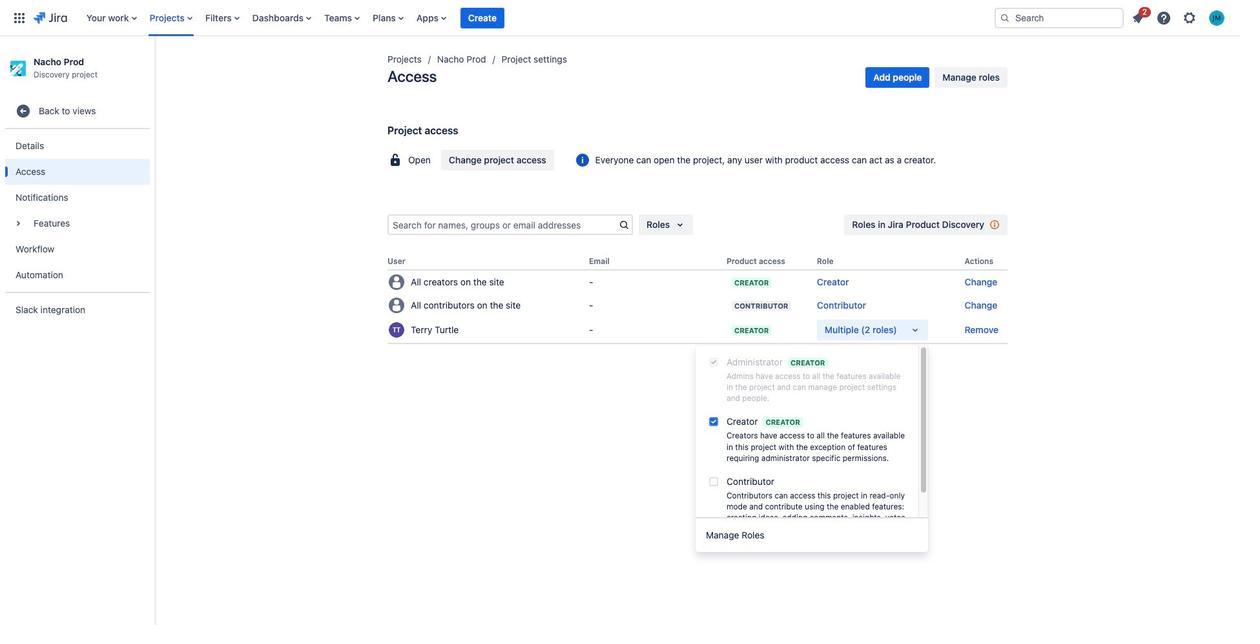 Task type: locate. For each thing, give the bounding box(es) containing it.
group
[[5, 91, 150, 331], [5, 128, 150, 292], [696, 346, 928, 540]]

settings image
[[1182, 10, 1198, 26]]

banner
[[0, 0, 1241, 36]]

list
[[80, 0, 985, 36], [1127, 5, 1233, 29]]

0 horizontal spatial list
[[80, 0, 985, 36]]

current project sidebar image
[[141, 52, 169, 78]]

1 horizontal spatial list item
[[1127, 5, 1151, 28]]

list item
[[461, 0, 505, 36], [1127, 5, 1151, 28]]

open project icon image
[[388, 152, 403, 168]]

Search field
[[995, 7, 1124, 28]]

jira image
[[34, 10, 67, 26], [34, 10, 67, 26]]

open roles dropdown image
[[908, 322, 924, 338]]

jira product discovery navigation element
[[0, 36, 155, 625]]

None search field
[[995, 7, 1124, 28]]

info icon image
[[987, 217, 1003, 233]]



Task type: describe. For each thing, give the bounding box(es) containing it.
search image
[[1000, 13, 1011, 23]]

0 horizontal spatial list item
[[461, 0, 505, 36]]

appswitcher icon image
[[12, 10, 27, 26]]

primary element
[[8, 0, 985, 36]]

notifications image
[[1131, 10, 1146, 26]]

search image
[[616, 217, 632, 233]]

Search for names, groups or email addresses field
[[389, 216, 616, 234]]

1 horizontal spatial list
[[1127, 5, 1233, 29]]

help image
[[1157, 10, 1172, 26]]

back to views image
[[16, 104, 31, 119]]

your profile and settings image
[[1210, 10, 1225, 26]]

list item inside list
[[1127, 5, 1151, 28]]

info image
[[575, 152, 590, 168]]



Task type: vqa. For each thing, say whether or not it's contained in the screenshot.
'My' in the My Kanban Project Software project
no



